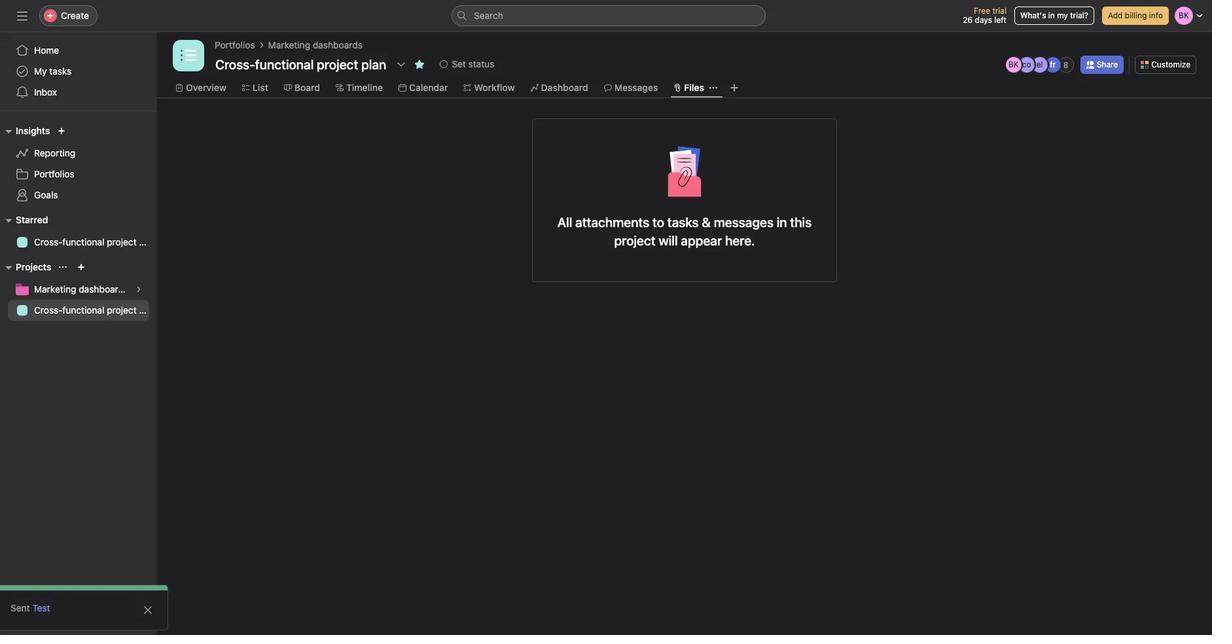 Task type: vqa. For each thing, say whether or not it's contained in the screenshot.
ADD RULE TO SECTION menu item
no



Task type: describe. For each thing, give the bounding box(es) containing it.
marketing inside projects "element"
[[34, 284, 76, 295]]

insights button
[[0, 123, 50, 139]]

messages
[[615, 82, 658, 93]]

cross- inside starred element
[[34, 236, 62, 248]]

what's in my trial? button
[[1015, 7, 1095, 25]]

workflow
[[474, 82, 515, 93]]

billing
[[1125, 10, 1147, 20]]

1 horizontal spatial portfolios link
[[215, 38, 255, 52]]

messages link
[[604, 81, 658, 95]]

test
[[32, 602, 50, 614]]

invite button
[[12, 606, 69, 630]]

add billing info button
[[1103, 7, 1169, 25]]

26
[[963, 15, 973, 25]]

dashboard
[[541, 82, 588, 93]]

share
[[1097, 60, 1119, 69]]

project inside "element"
[[107, 304, 137, 316]]

status
[[469, 58, 495, 69]]

goals link
[[8, 185, 149, 206]]

add
[[1108, 10, 1123, 20]]

0 horizontal spatial marketing dashboards link
[[8, 279, 149, 300]]

this
[[790, 215, 812, 230]]

projects
[[16, 261, 51, 272]]

0 horizontal spatial portfolios link
[[8, 164, 149, 185]]

dashboards inside projects "element"
[[79, 284, 129, 295]]

global element
[[0, 32, 157, 111]]

board link
[[284, 81, 320, 95]]

0 vertical spatial marketing dashboards
[[268, 39, 363, 50]]

tab actions image
[[710, 84, 718, 92]]

show options image
[[396, 59, 407, 69]]

tasks inside global element
[[49, 65, 72, 77]]

create
[[61, 10, 89, 21]]

attachments
[[576, 215, 650, 230]]

my
[[1058, 10, 1069, 20]]

to
[[653, 215, 665, 230]]

search
[[474, 10, 503, 21]]

cross-functional project plan link inside starred element
[[8, 232, 157, 253]]

days
[[975, 15, 993, 25]]

list
[[253, 82, 268, 93]]

what's in my trial?
[[1021, 10, 1089, 20]]

show options, current sort, top image
[[59, 263, 67, 271]]

cross- inside projects "element"
[[34, 304, 62, 316]]

all
[[558, 215, 573, 230]]

starred button
[[0, 212, 48, 228]]

trial?
[[1071, 10, 1089, 20]]

set status button
[[434, 55, 500, 73]]

reporting
[[34, 147, 75, 158]]

new project or portfolio image
[[78, 263, 85, 271]]

see details, marketing dashboards image
[[135, 285, 143, 293]]



Task type: locate. For each thing, give the bounding box(es) containing it.
1 vertical spatial marketing dashboards
[[34, 284, 129, 295]]

my tasks link
[[8, 61, 149, 82]]

my
[[34, 65, 47, 77]]

customize button
[[1136, 56, 1197, 74]]

project down attachments
[[614, 233, 656, 248]]

list link
[[242, 81, 268, 95]]

in
[[1049, 10, 1055, 20], [777, 215, 787, 230]]

1 cross- from the top
[[34, 236, 62, 248]]

cross-functional project plan link inside projects "element"
[[8, 300, 157, 321]]

dashboards up timeline link
[[313, 39, 363, 50]]

in left the my
[[1049, 10, 1055, 20]]

1 vertical spatial marketing dashboards link
[[8, 279, 149, 300]]

0 horizontal spatial tasks
[[49, 65, 72, 77]]

1 vertical spatial portfolios link
[[8, 164, 149, 185]]

1 vertical spatial in
[[777, 215, 787, 230]]

sent test
[[10, 602, 50, 614]]

project up see details, marketing dashboards image
[[107, 236, 137, 248]]

dashboards
[[313, 39, 363, 50], [79, 284, 129, 295]]

in inside "button"
[[1049, 10, 1055, 20]]

0 horizontal spatial portfolios
[[34, 168, 74, 179]]

cross-functional project plan up new project or portfolio icon
[[34, 236, 157, 248]]

projects element
[[0, 255, 157, 323]]

overview
[[186, 82, 226, 93]]

cross-functional project plan down new project or portfolio icon
[[34, 304, 157, 316]]

info
[[1150, 10, 1164, 20]]

0 vertical spatial plan
[[139, 236, 157, 248]]

&
[[702, 215, 711, 230]]

0 vertical spatial tasks
[[49, 65, 72, 77]]

0 horizontal spatial marketing
[[34, 284, 76, 295]]

0 vertical spatial marketing
[[268, 39, 310, 50]]

in inside all attachments to tasks & messages in this project will appear here.
[[777, 215, 787, 230]]

free
[[974, 6, 991, 16]]

calendar
[[409, 82, 448, 93]]

1 functional from the top
[[62, 236, 104, 248]]

dashboards down new project or portfolio icon
[[79, 284, 129, 295]]

cross-functional project plan inside projects "element"
[[34, 304, 157, 316]]

goals
[[34, 189, 58, 200]]

timeline
[[346, 82, 383, 93]]

add tab image
[[729, 83, 740, 93]]

list image
[[181, 48, 196, 64]]

marketing dashboards
[[268, 39, 363, 50], [34, 284, 129, 295]]

1 vertical spatial cross-functional project plan link
[[8, 300, 157, 321]]

new image
[[58, 127, 66, 135]]

home link
[[8, 40, 149, 61]]

free trial 26 days left
[[963, 6, 1007, 25]]

overview link
[[175, 81, 226, 95]]

cross-functional project plan link up new project or portfolio icon
[[8, 232, 157, 253]]

0 horizontal spatial marketing dashboards
[[34, 284, 129, 295]]

0 horizontal spatial dashboards
[[79, 284, 129, 295]]

tasks right my
[[49, 65, 72, 77]]

marketing dashboards up board
[[268, 39, 363, 50]]

2 cross- from the top
[[34, 304, 62, 316]]

cross- down show options, current sort, top image
[[34, 304, 62, 316]]

marketing dashboards link up board
[[268, 38, 363, 52]]

inbox link
[[8, 82, 149, 103]]

invite
[[37, 612, 60, 623]]

0 vertical spatial portfolios link
[[215, 38, 255, 52]]

portfolios link up list link
[[215, 38, 255, 52]]

cross-functional project plan inside starred element
[[34, 236, 157, 248]]

create button
[[39, 5, 98, 26]]

plan inside starred element
[[139, 236, 157, 248]]

0 vertical spatial functional
[[62, 236, 104, 248]]

insights
[[16, 125, 50, 136]]

1 plan from the top
[[139, 236, 157, 248]]

insights element
[[0, 119, 157, 208]]

tasks left &
[[668, 215, 699, 230]]

timeline link
[[336, 81, 383, 95]]

1 cross-functional project plan from the top
[[34, 236, 157, 248]]

1 horizontal spatial marketing dashboards link
[[268, 38, 363, 52]]

search button
[[452, 5, 766, 26]]

in left this
[[777, 215, 787, 230]]

close image
[[143, 605, 153, 615]]

set
[[452, 58, 466, 69]]

board
[[295, 82, 320, 93]]

reporting link
[[8, 143, 149, 164]]

share button
[[1081, 56, 1124, 74]]

0 vertical spatial cross-functional project plan link
[[8, 232, 157, 253]]

0 horizontal spatial in
[[777, 215, 787, 230]]

project inside all attachments to tasks & messages in this project will appear here.
[[614, 233, 656, 248]]

portfolios link
[[215, 38, 255, 52], [8, 164, 149, 185]]

trial
[[993, 6, 1007, 16]]

portfolios inside insights element
[[34, 168, 74, 179]]

files link
[[674, 81, 704, 95]]

1 vertical spatial functional
[[62, 304, 104, 316]]

1 horizontal spatial marketing
[[268, 39, 310, 50]]

marketing dashboards down new project or portfolio icon
[[34, 284, 129, 295]]

None text field
[[212, 52, 390, 76]]

functional
[[62, 236, 104, 248], [62, 304, 104, 316]]

left
[[995, 15, 1007, 25]]

1 vertical spatial marketing
[[34, 284, 76, 295]]

plan
[[139, 236, 157, 248], [139, 304, 157, 316]]

cross-functional project plan link down new project or portfolio icon
[[8, 300, 157, 321]]

1 cross-functional project plan link from the top
[[8, 232, 157, 253]]

portfolios up list link
[[215, 39, 255, 50]]

cross-functional project plan
[[34, 236, 157, 248], [34, 304, 157, 316]]

plan up see details, marketing dashboards image
[[139, 236, 157, 248]]

1 vertical spatial cross-functional project plan
[[34, 304, 157, 316]]

1 vertical spatial dashboards
[[79, 284, 129, 295]]

workflow link
[[464, 81, 515, 95]]

co
[[1023, 60, 1032, 69]]

plan inside projects "element"
[[139, 304, 157, 316]]

plan down see details, marketing dashboards image
[[139, 304, 157, 316]]

files
[[684, 82, 704, 93]]

functional up new project or portfolio icon
[[62, 236, 104, 248]]

my tasks
[[34, 65, 72, 77]]

1 horizontal spatial in
[[1049, 10, 1055, 20]]

1 vertical spatial tasks
[[668, 215, 699, 230]]

dashboard link
[[531, 81, 588, 95]]

marketing down show options, current sort, top image
[[34, 284, 76, 295]]

2 cross-functional project plan link from the top
[[8, 300, 157, 321]]

project inside starred element
[[107, 236, 137, 248]]

0 vertical spatial in
[[1049, 10, 1055, 20]]

1 vertical spatial portfolios
[[34, 168, 74, 179]]

home
[[34, 45, 59, 56]]

2 cross-functional project plan from the top
[[34, 304, 157, 316]]

marketing dashboards inside projects "element"
[[34, 284, 129, 295]]

project down see details, marketing dashboards image
[[107, 304, 137, 316]]

set status
[[452, 58, 495, 69]]

functional inside projects "element"
[[62, 304, 104, 316]]

hide sidebar image
[[17, 10, 28, 21]]

1 horizontal spatial tasks
[[668, 215, 699, 230]]

remove from starred image
[[415, 59, 425, 69]]

starred element
[[0, 208, 157, 255]]

2 plan from the top
[[139, 304, 157, 316]]

messages
[[714, 215, 774, 230]]

marketing up board link
[[268, 39, 310, 50]]

0 vertical spatial cross-functional project plan
[[34, 236, 157, 248]]

cross-functional project plan link
[[8, 232, 157, 253], [8, 300, 157, 321]]

1 horizontal spatial dashboards
[[313, 39, 363, 50]]

tasks
[[49, 65, 72, 77], [668, 215, 699, 230]]

projects button
[[0, 259, 51, 275]]

search list box
[[452, 5, 766, 26]]

inbox
[[34, 86, 57, 98]]

fr
[[1050, 60, 1056, 69]]

test link
[[32, 602, 50, 614]]

1 horizontal spatial marketing dashboards
[[268, 39, 363, 50]]

cross- down "starred"
[[34, 236, 62, 248]]

el
[[1037, 60, 1043, 69]]

portfolios link down reporting
[[8, 164, 149, 185]]

what's
[[1021, 10, 1047, 20]]

bk
[[1009, 60, 1019, 69]]

functional inside starred element
[[62, 236, 104, 248]]

portfolios down reporting
[[34, 168, 74, 179]]

project
[[614, 233, 656, 248], [107, 236, 137, 248], [107, 304, 137, 316]]

cross-
[[34, 236, 62, 248], [34, 304, 62, 316]]

add billing info
[[1108, 10, 1164, 20]]

8
[[1064, 60, 1069, 70]]

2 functional from the top
[[62, 304, 104, 316]]

tasks inside all attachments to tasks & messages in this project will appear here.
[[668, 215, 699, 230]]

functional down new project or portfolio icon
[[62, 304, 104, 316]]

customize
[[1152, 60, 1191, 69]]

1 vertical spatial plan
[[139, 304, 157, 316]]

starred
[[16, 214, 48, 225]]

calendar link
[[399, 81, 448, 95]]

portfolios
[[215, 39, 255, 50], [34, 168, 74, 179]]

1 horizontal spatial portfolios
[[215, 39, 255, 50]]

marketing dashboards link
[[268, 38, 363, 52], [8, 279, 149, 300]]

marketing dashboards link down new project or portfolio icon
[[8, 279, 149, 300]]

marketing
[[268, 39, 310, 50], [34, 284, 76, 295]]

0 vertical spatial portfolios
[[215, 39, 255, 50]]

0 vertical spatial dashboards
[[313, 39, 363, 50]]

appear here.
[[681, 233, 755, 248]]

will
[[659, 233, 678, 248]]

sent
[[10, 602, 30, 614]]

0 vertical spatial cross-
[[34, 236, 62, 248]]

1 vertical spatial cross-
[[34, 304, 62, 316]]

0 vertical spatial marketing dashboards link
[[268, 38, 363, 52]]

all attachments to tasks & messages in this project will appear here.
[[558, 215, 812, 248]]



